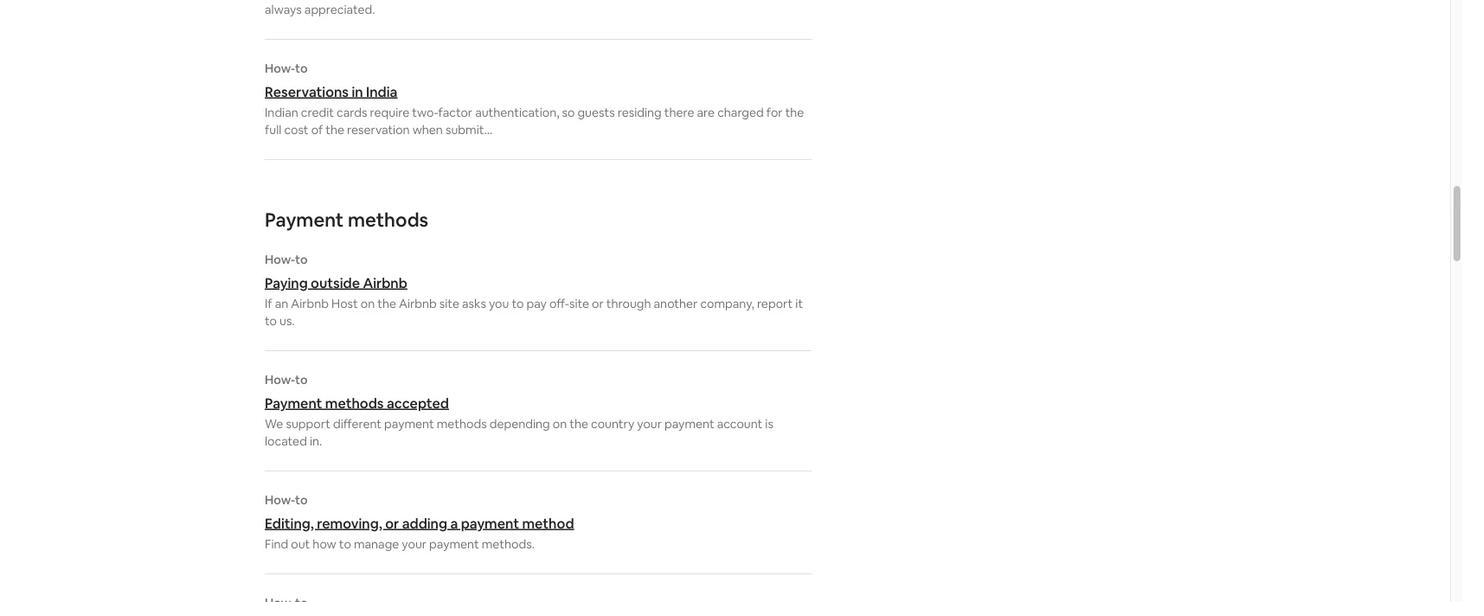 Task type: describe. For each thing, give the bounding box(es) containing it.
two-
[[412, 105, 438, 120]]

residing
[[618, 105, 662, 120]]

cover
[[578, 0, 609, 0]]

payment down a
[[429, 536, 479, 552]]

the inside how-to paying outside airbnb if an airbnb host on the airbnb site asks you to pay off-site or through another company, report it to us.
[[377, 296, 396, 311]]

tip
[[283, 0, 298, 0]]

airbnb up us.
[[291, 296, 329, 311]]

paying outside airbnb link
[[265, 274, 812, 292]]

report
[[757, 296, 793, 311]]

there
[[664, 105, 694, 120]]

no tip is necessary as hosts price the experience to fully cover their costs, but an honest review is always appreciated.
[[265, 0, 803, 17]]

full
[[265, 122, 282, 138]]

how-to paying outside airbnb if an airbnb host on the airbnb site asks you to pay off-site or through another company, report it to us.
[[265, 252, 803, 329]]

2 site from the left
[[569, 296, 589, 311]]

on inside how-to payment methods accepted we support different payment methods depending on the country your payment account is located in.
[[553, 416, 567, 432]]

india
[[366, 83, 398, 100]]

accepted
[[387, 394, 449, 412]]

us.
[[280, 313, 295, 329]]

located
[[265, 434, 307, 449]]

asks
[[462, 296, 486, 311]]

on inside how-to paying outside airbnb if an airbnb host on the airbnb site asks you to pay off-site or through another company, report it to us.
[[361, 296, 375, 311]]

in.
[[310, 434, 322, 449]]

an inside 'no tip is necessary as hosts price the experience to fully cover their costs, but an honest review is always appreciated.'
[[698, 0, 712, 0]]

adding
[[402, 514, 447, 532]]

payment down accepted
[[384, 416, 434, 432]]

reservations
[[265, 83, 349, 100]]

indian
[[265, 105, 298, 120]]

how- for paying
[[265, 252, 295, 267]]

reservations in india link
[[265, 83, 812, 100]]

when
[[412, 122, 443, 138]]

2 horizontal spatial is
[[795, 0, 803, 0]]

2 vertical spatial methods
[[437, 416, 487, 432]]

reservation
[[347, 122, 410, 138]]

in
[[352, 83, 363, 100]]

out
[[291, 536, 310, 552]]

review
[[756, 0, 792, 0]]

how- for editing,
[[265, 492, 295, 508]]

outside
[[311, 274, 360, 292]]

how-to reservations in india indian credit cards require two-factor authentication, so guests residing there are charged for the full cost of the reservation when submit…
[[265, 61, 804, 138]]

cards
[[337, 105, 367, 120]]

are
[[697, 105, 715, 120]]

submit…
[[446, 122, 493, 138]]

your for accepted
[[637, 416, 662, 432]]

1 vertical spatial methods
[[325, 394, 384, 412]]

to inside the how-to reservations in india indian credit cards require two-factor authentication, so guests residing there are charged for the full cost of the reservation when submit…
[[295, 61, 308, 76]]

a
[[450, 514, 458, 532]]

the inside 'no tip is necessary as hosts price the experience to fully cover their costs, but an honest review is always appreciated.'
[[451, 0, 470, 0]]

pay
[[527, 296, 547, 311]]

no
[[265, 0, 281, 0]]

credit
[[301, 105, 334, 120]]

editing,
[[265, 514, 314, 532]]

so
[[562, 105, 575, 120]]

how
[[313, 536, 336, 552]]

how-to editing, removing, or adding a payment method find out how to manage your payment methods.
[[265, 492, 574, 552]]

airbnb right outside
[[363, 274, 407, 292]]

to left pay
[[512, 296, 524, 311]]

support
[[286, 416, 330, 432]]

another
[[654, 296, 698, 311]]

price
[[420, 0, 449, 0]]

editing, removing, or adding a payment method link
[[265, 514, 812, 532]]

0 horizontal spatial is
[[301, 0, 309, 0]]

paying
[[265, 274, 308, 292]]

0 vertical spatial methods
[[348, 207, 428, 232]]

country
[[591, 416, 634, 432]]

appreciated.
[[304, 2, 375, 17]]



Task type: locate. For each thing, give the bounding box(es) containing it.
an right but
[[698, 0, 712, 0]]

airbnb left asks
[[399, 296, 437, 311]]

is right review
[[795, 0, 803, 0]]

always
[[265, 2, 302, 17]]

to left us.
[[265, 313, 277, 329]]

hosts
[[386, 0, 418, 0]]

to up editing, in the bottom of the page
[[295, 492, 308, 508]]

your down adding
[[402, 536, 427, 552]]

1 horizontal spatial is
[[765, 416, 773, 432]]

your right "country" at the left
[[637, 416, 662, 432]]

payment up methods.
[[461, 514, 519, 532]]

how- for payment
[[265, 372, 295, 388]]

methods down accepted
[[437, 416, 487, 432]]

methods up outside
[[348, 207, 428, 232]]

authentication,
[[475, 105, 559, 120]]

0 horizontal spatial an
[[275, 296, 288, 311]]

account
[[717, 416, 763, 432]]

the
[[451, 0, 470, 0], [785, 105, 804, 120], [326, 122, 344, 138], [377, 296, 396, 311], [570, 416, 588, 432]]

an right if
[[275, 296, 288, 311]]

how- up editing, in the bottom of the page
[[265, 492, 295, 508]]

2 payment from the top
[[265, 394, 322, 412]]

honest
[[714, 0, 753, 0]]

1 horizontal spatial an
[[698, 0, 712, 0]]

1 horizontal spatial site
[[569, 296, 589, 311]]

but
[[676, 0, 696, 0]]

to right how
[[339, 536, 351, 552]]

payment methods accepted element
[[265, 372, 812, 450]]

the right of
[[326, 122, 344, 138]]

to inside 'no tip is necessary as hosts price the experience to fully cover their costs, but an honest review is always appreciated.'
[[538, 0, 550, 0]]

how- up paying
[[265, 252, 295, 267]]

1 horizontal spatial on
[[553, 416, 567, 432]]

charged
[[717, 105, 764, 120]]

or
[[592, 296, 604, 311], [385, 514, 399, 532]]

how- inside the how-to reservations in india indian credit cards require two-factor authentication, so guests residing there are charged for the full cost of the reservation when submit…
[[265, 61, 295, 76]]

0 vertical spatial payment
[[265, 207, 344, 232]]

through
[[606, 296, 651, 311]]

to up reservations
[[295, 61, 308, 76]]

an
[[698, 0, 712, 0], [275, 296, 288, 311]]

site left asks
[[439, 296, 459, 311]]

payment methods accepted link
[[265, 394, 812, 412]]

editing, removing, or adding a payment method element
[[265, 492, 812, 553]]

your for or
[[402, 536, 427, 552]]

an inside how-to paying outside airbnb if an airbnb host on the airbnb site asks you to pay off-site or through another company, report it to us.
[[275, 296, 288, 311]]

payment up support on the left bottom of page
[[265, 394, 322, 412]]

0 horizontal spatial your
[[402, 536, 427, 552]]

if
[[265, 296, 272, 311]]

is
[[301, 0, 309, 0], [795, 0, 803, 0], [765, 416, 773, 432]]

payment inside how-to payment methods accepted we support different payment methods depending on the country your payment account is located in.
[[265, 394, 322, 412]]

or inside how-to editing, removing, or adding a payment method find out how to manage your payment methods.
[[385, 514, 399, 532]]

for
[[766, 105, 783, 120]]

0 vertical spatial or
[[592, 296, 604, 311]]

site right pay
[[569, 296, 589, 311]]

0 vertical spatial your
[[637, 416, 662, 432]]

1 vertical spatial an
[[275, 296, 288, 311]]

0 vertical spatial an
[[698, 0, 712, 0]]

is right tip
[[301, 0, 309, 0]]

of
[[311, 122, 323, 138]]

1 vertical spatial your
[[402, 536, 427, 552]]

manage
[[354, 536, 399, 552]]

3 how- from the top
[[265, 372, 295, 388]]

payment
[[384, 416, 434, 432], [665, 416, 714, 432], [461, 514, 519, 532], [429, 536, 479, 552]]

to
[[538, 0, 550, 0], [295, 61, 308, 76], [295, 252, 308, 267], [512, 296, 524, 311], [265, 313, 277, 329], [295, 372, 308, 388], [295, 492, 308, 508], [339, 536, 351, 552]]

how-to payment methods accepted we support different payment methods depending on the country your payment account is located in.
[[265, 372, 773, 449]]

factor
[[438, 105, 473, 120]]

on down payment methods accepted link
[[553, 416, 567, 432]]

the right the host
[[377, 296, 396, 311]]

as
[[371, 0, 383, 0]]

1 vertical spatial payment
[[265, 394, 322, 412]]

0 horizontal spatial on
[[361, 296, 375, 311]]

how- inside how-to editing, removing, or adding a payment method find out how to manage your payment methods.
[[265, 492, 295, 508]]

it
[[795, 296, 803, 311]]

0 vertical spatial on
[[361, 296, 375, 311]]

guests
[[578, 105, 615, 120]]

to up paying
[[295, 252, 308, 267]]

depending
[[490, 416, 550, 432]]

to up support on the left bottom of page
[[295, 372, 308, 388]]

the right price
[[451, 0, 470, 0]]

necessary
[[312, 0, 368, 0]]

your
[[637, 416, 662, 432], [402, 536, 427, 552]]

1 site from the left
[[439, 296, 459, 311]]

site
[[439, 296, 459, 311], [569, 296, 589, 311]]

on
[[361, 296, 375, 311], [553, 416, 567, 432]]

costs,
[[641, 0, 674, 0]]

reservations in india element
[[265, 61, 812, 138]]

payment
[[265, 207, 344, 232], [265, 394, 322, 412]]

paying outside airbnb element
[[265, 252, 812, 330]]

their
[[612, 0, 638, 0]]

cost
[[284, 122, 309, 138]]

payment left account
[[665, 416, 714, 432]]

the left "country" at the left
[[570, 416, 588, 432]]

you
[[489, 296, 509, 311]]

your inside how-to payment methods accepted we support different payment methods depending on the country your payment account is located in.
[[637, 416, 662, 432]]

how-
[[265, 61, 295, 76], [265, 252, 295, 267], [265, 372, 295, 388], [265, 492, 295, 508]]

to left fully
[[538, 0, 550, 0]]

1 vertical spatial on
[[553, 416, 567, 432]]

2 how- from the top
[[265, 252, 295, 267]]

payment methods
[[265, 207, 428, 232]]

fully
[[552, 0, 575, 0]]

how- for reservations
[[265, 61, 295, 76]]

1 horizontal spatial or
[[592, 296, 604, 311]]

different
[[333, 416, 382, 432]]

experience
[[473, 0, 535, 0]]

off-
[[549, 296, 569, 311]]

methods up the different
[[325, 394, 384, 412]]

4 how- from the top
[[265, 492, 295, 508]]

on right the host
[[361, 296, 375, 311]]

methods
[[348, 207, 428, 232], [325, 394, 384, 412], [437, 416, 487, 432]]

your inside how-to editing, removing, or adding a payment method find out how to manage your payment methods.
[[402, 536, 427, 552]]

1 payment from the top
[[265, 207, 344, 232]]

or inside how-to paying outside airbnb if an airbnb host on the airbnb site asks you to pay off-site or through another company, report it to us.
[[592, 296, 604, 311]]

how- up we
[[265, 372, 295, 388]]

is inside how-to payment methods accepted we support different payment methods depending on the country your payment account is located in.
[[765, 416, 773, 432]]

how- up reservations
[[265, 61, 295, 76]]

host
[[331, 296, 358, 311]]

1 horizontal spatial your
[[637, 416, 662, 432]]

find
[[265, 536, 288, 552]]

airbnb
[[363, 274, 407, 292], [291, 296, 329, 311], [399, 296, 437, 311]]

0 horizontal spatial or
[[385, 514, 399, 532]]

0 horizontal spatial site
[[439, 296, 459, 311]]

or left through
[[592, 296, 604, 311]]

the inside how-to payment methods accepted we support different payment methods depending on the country your payment account is located in.
[[570, 416, 588, 432]]

the right for
[[785, 105, 804, 120]]

payment up paying
[[265, 207, 344, 232]]

how- inside how-to payment methods accepted we support different payment methods depending on the country your payment account is located in.
[[265, 372, 295, 388]]

method
[[522, 514, 574, 532]]

company,
[[700, 296, 754, 311]]

or up manage
[[385, 514, 399, 532]]

is right account
[[765, 416, 773, 432]]

to inside how-to payment methods accepted we support different payment methods depending on the country your payment account is located in.
[[295, 372, 308, 388]]

how- inside how-to paying outside airbnb if an airbnb host on the airbnb site asks you to pay off-site or through another company, report it to us.
[[265, 252, 295, 267]]

removing,
[[317, 514, 382, 532]]

1 how- from the top
[[265, 61, 295, 76]]

methods.
[[482, 536, 535, 552]]

we
[[265, 416, 283, 432]]

1 vertical spatial or
[[385, 514, 399, 532]]

require
[[370, 105, 410, 120]]



Task type: vqa. For each thing, say whether or not it's contained in the screenshot.
4th How-
yes



